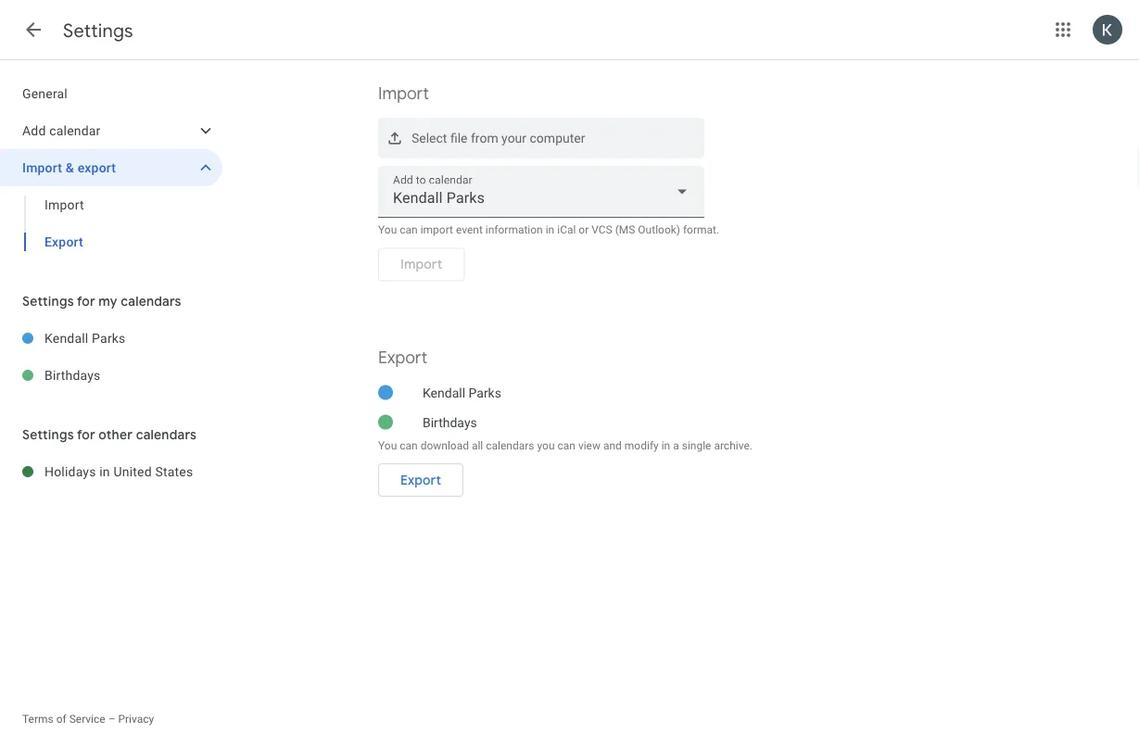 Task type: describe. For each thing, give the bounding box(es) containing it.
select file from your computer button
[[378, 118, 705, 159]]

a
[[673, 439, 679, 452]]

terms of service – privacy
[[22, 713, 154, 726]]

kendall parks tree item
[[0, 320, 223, 357]]

settings for settings for other calendars
[[22, 426, 74, 443]]

export for export
[[401, 472, 441, 489]]

you can download all calendars you can view and modify in a single archive.
[[378, 439, 753, 452]]

export for general
[[45, 234, 83, 249]]

settings for settings
[[63, 19, 133, 42]]

import & export tree item
[[0, 149, 223, 186]]

1 horizontal spatial parks
[[469, 385, 502, 400]]

can for import
[[400, 223, 418, 236]]

go back image
[[22, 19, 45, 41]]

kendall inside "tree item"
[[45, 331, 88, 346]]

1 vertical spatial export
[[378, 347, 428, 368]]

single
[[682, 439, 712, 452]]

other
[[99, 426, 133, 443]]

of
[[56, 713, 66, 726]]

tree containing general
[[0, 75, 223, 261]]

you
[[537, 439, 555, 452]]

1 horizontal spatial in
[[546, 223, 555, 236]]

privacy link
[[118, 713, 154, 726]]

calendars right all
[[486, 439, 534, 452]]

for for other
[[77, 426, 95, 443]]

service
[[69, 713, 105, 726]]

1 vertical spatial kendall parks
[[423, 385, 502, 400]]

0 vertical spatial import
[[378, 83, 429, 104]]

1 vertical spatial in
[[662, 439, 671, 452]]

modify
[[625, 439, 659, 452]]

settings for other calendars
[[22, 426, 197, 443]]

holidays in united states tree item
[[0, 453, 223, 490]]

export
[[78, 160, 116, 175]]

in inside tree item
[[99, 464, 110, 479]]

birthdays tree item
[[0, 357, 223, 394]]

for for my
[[77, 293, 95, 310]]

birthdays link
[[45, 357, 223, 394]]

import
[[421, 223, 453, 236]]

2 vertical spatial import
[[45, 197, 84, 212]]

download
[[421, 439, 469, 452]]

can for export
[[400, 439, 418, 452]]

import & export
[[22, 160, 116, 175]]

information
[[486, 223, 543, 236]]

group containing import
[[0, 186, 223, 261]]



Task type: vqa. For each thing, say whether or not it's contained in the screenshot.
General Export
yes



Task type: locate. For each thing, give the bounding box(es) containing it.
add
[[22, 123, 46, 138]]

0 vertical spatial kendall parks
[[45, 331, 126, 346]]

2 vertical spatial settings
[[22, 426, 74, 443]]

settings right go back icon
[[63, 19, 133, 42]]

2 vertical spatial export
[[401, 472, 441, 489]]

for left other
[[77, 426, 95, 443]]

kendall parks
[[45, 331, 126, 346], [423, 385, 502, 400]]

0 horizontal spatial parks
[[92, 331, 126, 346]]

holidays in united states link
[[45, 453, 223, 490]]

1 vertical spatial you
[[378, 439, 397, 452]]

you left import
[[378, 223, 397, 236]]

you for import
[[378, 223, 397, 236]]

0 vertical spatial export
[[45, 234, 83, 249]]

0 horizontal spatial kendall
[[45, 331, 88, 346]]

ical
[[557, 223, 576, 236]]

in
[[546, 223, 555, 236], [662, 439, 671, 452], [99, 464, 110, 479]]

kendall
[[45, 331, 88, 346], [423, 385, 465, 400]]

can
[[400, 223, 418, 236], [400, 439, 418, 452], [558, 439, 576, 452]]

file
[[450, 130, 468, 146]]

import left &
[[22, 160, 62, 175]]

None field
[[378, 166, 705, 218]]

import
[[378, 83, 429, 104], [22, 160, 62, 175], [45, 197, 84, 212]]

export inside tree
[[45, 234, 83, 249]]

(ms
[[615, 223, 635, 236]]

1 horizontal spatial birthdays
[[423, 415, 477, 430]]

2 vertical spatial in
[[99, 464, 110, 479]]

1 you from the top
[[378, 223, 397, 236]]

vcs
[[592, 223, 613, 236]]

archive.
[[714, 439, 753, 452]]

1 horizontal spatial kendall parks
[[423, 385, 502, 400]]

calendars for settings for other calendars
[[136, 426, 197, 443]]

or
[[579, 223, 589, 236]]

united
[[114, 464, 152, 479]]

1 vertical spatial birthdays
[[423, 415, 477, 430]]

parks inside "tree item"
[[92, 331, 126, 346]]

0 vertical spatial settings
[[63, 19, 133, 42]]

kendall parks inside "tree item"
[[45, 331, 126, 346]]

import down "import & export"
[[45, 197, 84, 212]]

you can import event information in ical or vcs (ms outlook) format.
[[378, 223, 720, 236]]

1 vertical spatial parks
[[469, 385, 502, 400]]

in left the a
[[662, 439, 671, 452]]

view
[[578, 439, 601, 452]]

can right you
[[558, 439, 576, 452]]

0 vertical spatial in
[[546, 223, 555, 236]]

parks up all
[[469, 385, 502, 400]]

event
[[456, 223, 483, 236]]

terms
[[22, 713, 53, 726]]

0 horizontal spatial in
[[99, 464, 110, 479]]

&
[[66, 160, 74, 175]]

settings for settings for my calendars
[[22, 293, 74, 310]]

0 vertical spatial for
[[77, 293, 95, 310]]

my
[[99, 293, 118, 310]]

calendars right my
[[121, 293, 181, 310]]

1 vertical spatial settings
[[22, 293, 74, 310]]

tree
[[0, 75, 223, 261]]

settings
[[63, 19, 133, 42], [22, 293, 74, 310], [22, 426, 74, 443]]

import inside tree item
[[22, 160, 62, 175]]

you left "download"
[[378, 439, 397, 452]]

0 vertical spatial birthdays
[[45, 368, 101, 383]]

1 vertical spatial import
[[22, 160, 62, 175]]

–
[[108, 713, 115, 726]]

kendall parks up all
[[423, 385, 502, 400]]

birthdays
[[45, 368, 101, 383], [423, 415, 477, 430]]

from
[[471, 130, 498, 146]]

calendars
[[121, 293, 181, 310], [136, 426, 197, 443], [486, 439, 534, 452]]

in left the united
[[99, 464, 110, 479]]

kendall parks down settings for my calendars
[[45, 331, 126, 346]]

settings up holidays
[[22, 426, 74, 443]]

settings for my calendars
[[22, 293, 181, 310]]

outlook)
[[638, 223, 681, 236]]

kendall up "download"
[[423, 385, 465, 400]]

calendars for settings for my calendars
[[121, 293, 181, 310]]

your
[[502, 130, 527, 146]]

states
[[155, 464, 193, 479]]

import up select
[[378, 83, 429, 104]]

2 horizontal spatial in
[[662, 439, 671, 452]]

in left ical
[[546, 223, 555, 236]]

kendall down settings for my calendars
[[45, 331, 88, 346]]

1 vertical spatial for
[[77, 426, 95, 443]]

birthdays up "download"
[[423, 415, 477, 430]]

1 vertical spatial kendall
[[423, 385, 465, 400]]

general
[[22, 86, 68, 101]]

all
[[472, 439, 483, 452]]

parks
[[92, 331, 126, 346], [469, 385, 502, 400]]

1 horizontal spatial kendall
[[423, 385, 465, 400]]

group
[[0, 186, 223, 261]]

2 for from the top
[[77, 426, 95, 443]]

0 horizontal spatial kendall parks
[[45, 331, 126, 346]]

select
[[412, 130, 447, 146]]

privacy
[[118, 713, 154, 726]]

calendar
[[49, 123, 101, 138]]

can left import
[[400, 223, 418, 236]]

add calendar
[[22, 123, 101, 138]]

can left "download"
[[400, 439, 418, 452]]

2 you from the top
[[378, 439, 397, 452]]

for left my
[[77, 293, 95, 310]]

you for export
[[378, 439, 397, 452]]

settings heading
[[63, 19, 133, 42]]

you
[[378, 223, 397, 236], [378, 439, 397, 452]]

holidays
[[45, 464, 96, 479]]

calendars up states
[[136, 426, 197, 443]]

1 for from the top
[[77, 293, 95, 310]]

format.
[[683, 223, 720, 236]]

0 vertical spatial you
[[378, 223, 397, 236]]

terms of service link
[[22, 713, 105, 726]]

select file from your computer
[[412, 130, 585, 146]]

0 vertical spatial kendall
[[45, 331, 88, 346]]

0 horizontal spatial birthdays
[[45, 368, 101, 383]]

for
[[77, 293, 95, 310], [77, 426, 95, 443]]

and
[[604, 439, 622, 452]]

settings left my
[[22, 293, 74, 310]]

0 vertical spatial parks
[[92, 331, 126, 346]]

settings for my calendars tree
[[0, 320, 223, 394]]

export
[[45, 234, 83, 249], [378, 347, 428, 368], [401, 472, 441, 489]]

birthdays down kendall parks "tree item"
[[45, 368, 101, 383]]

holidays in united states
[[45, 464, 193, 479]]

birthdays inside tree item
[[45, 368, 101, 383]]

parks down my
[[92, 331, 126, 346]]

computer
[[530, 130, 585, 146]]



